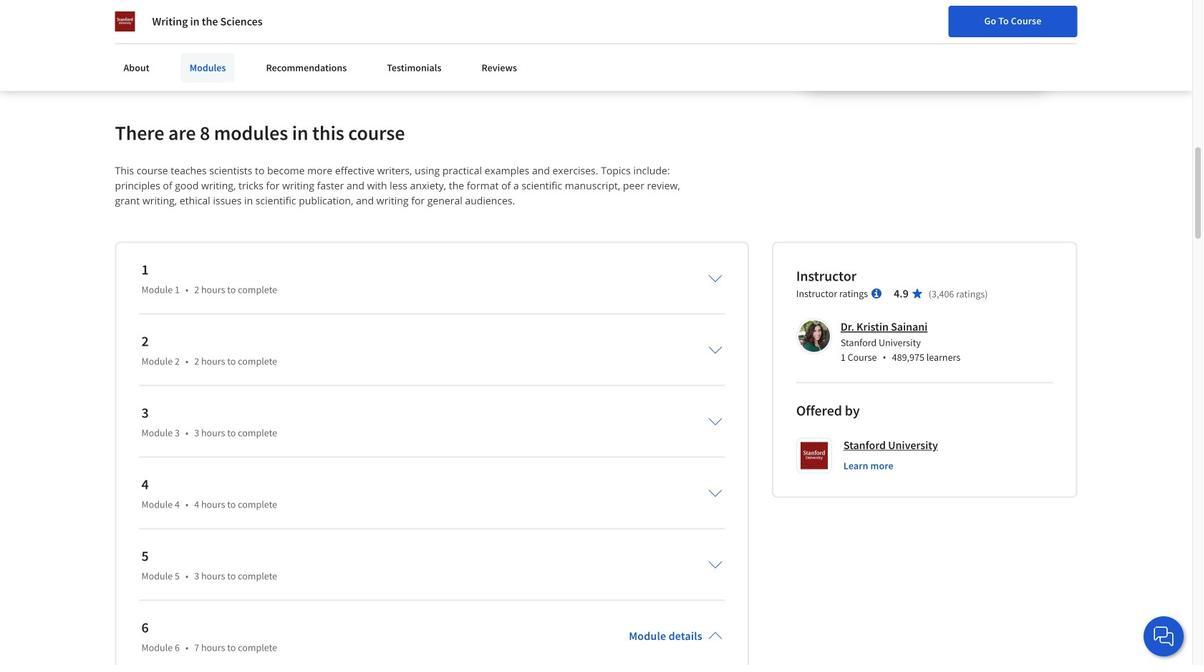 Task type: locate. For each thing, give the bounding box(es) containing it.
stanford university image
[[115, 11, 135, 32]]

dr. kristin sainani image
[[798, 320, 830, 352]]

coursera image
[[115, 12, 206, 35]]



Task type: describe. For each thing, give the bounding box(es) containing it.
coursera career certificate image
[[807, 0, 1045, 89]]



Task type: vqa. For each thing, say whether or not it's contained in the screenshot.
List Box
no



